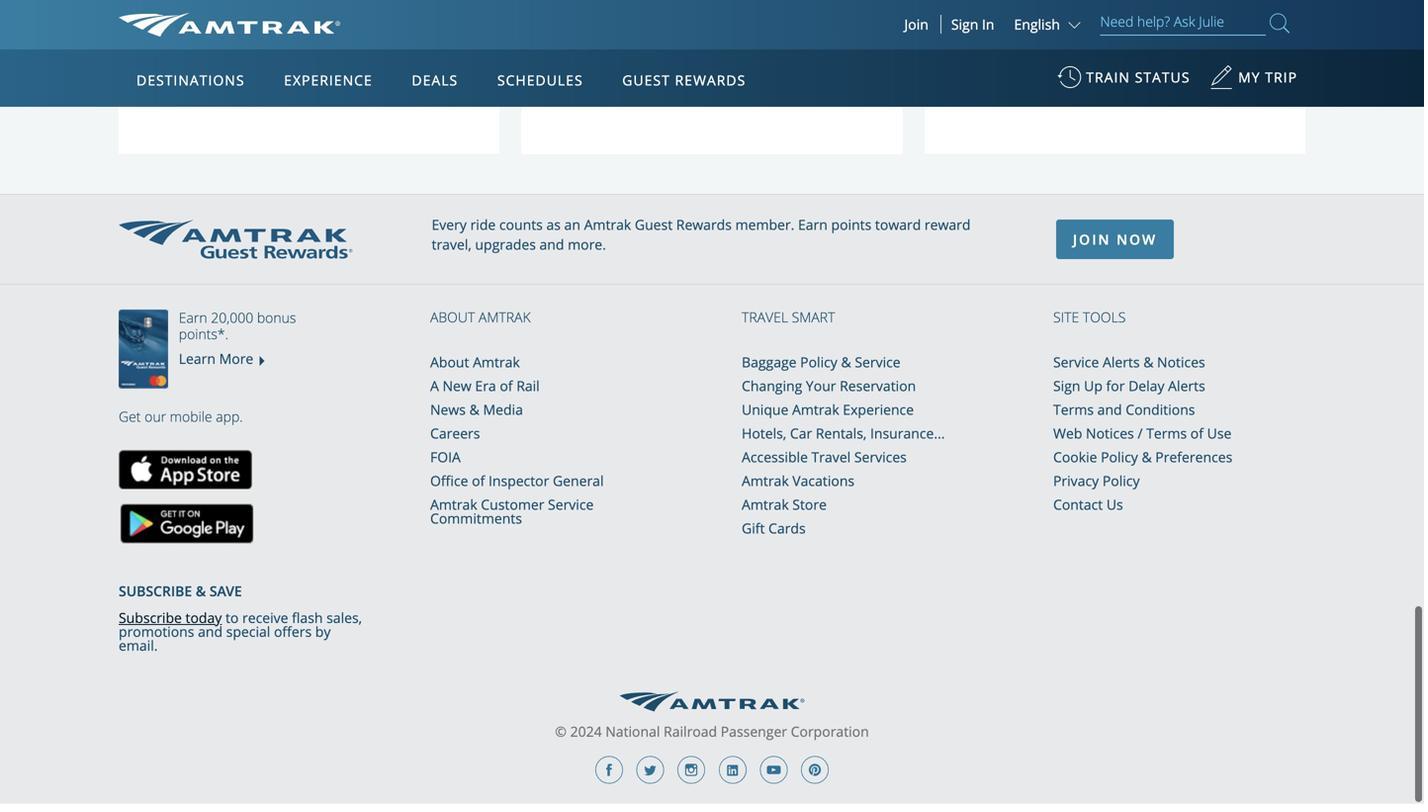 Task type: locate. For each thing, give the bounding box(es) containing it.
more about this project link down virginia.
[[629, 83, 795, 102]]

reservation
[[840, 377, 916, 395]]

more about this project down superstorm
[[1032, 83, 1198, 102]]

experience down reservation
[[843, 400, 914, 419]]

1 horizontal spatial more about this project link
[[629, 83, 795, 102]]

more down across on the top of page
[[226, 83, 262, 102]]

rehabilitation
[[1020, 5, 1127, 27]]

1 vertical spatial travel
[[811, 448, 851, 467]]

site
[[1053, 308, 1079, 327]]

1 horizontal spatial more about this project
[[629, 83, 795, 102]]

join left the
[[904, 15, 928, 34]]

0 horizontal spatial that
[[379, 5, 410, 27]]

0 horizontal spatial notices
[[1086, 424, 1134, 443]]

in
[[982, 15, 994, 34]]

terms up web
[[1053, 400, 1094, 419]]

sign in button
[[951, 15, 994, 34]]

amtrak image up across on the top of page
[[119, 13, 340, 37]]

2 horizontal spatial service
[[1053, 353, 1099, 372]]

service down general
[[548, 495, 594, 514]]

1 horizontal spatial earn
[[798, 216, 828, 235]]

1 horizontal spatial this
[[714, 83, 742, 102]]

your
[[806, 377, 836, 395]]

in
[[849, 22, 863, 43]]

more right learn
[[219, 349, 253, 368]]

1 vertical spatial join
[[1073, 231, 1111, 249]]

rewards
[[675, 71, 746, 89], [676, 216, 732, 235]]

amtrak image up © 2024 national railroad passenger corporation
[[620, 692, 804, 712]]

2 vertical spatial of
[[472, 472, 485, 490]]

1 vertical spatial experience
[[843, 400, 914, 419]]

to right the link
[[275, 21, 291, 42]]

delay
[[1128, 377, 1165, 395]]

2 horizontal spatial more about this project link
[[1032, 83, 1198, 102]]

0 horizontal spatial experience
[[284, 71, 373, 89]]

every ride counts as an amtrak guest rewards member. earn points toward reward travel, upgrades and more.
[[432, 216, 971, 254]]

more for rehabilitation
[[1032, 83, 1068, 102]]

0 vertical spatial guest
[[622, 71, 670, 89]]

that inside the ert rehabilitation project will restore the two tubes that were damaged by superstorm sandy.
[[1084, 21, 1116, 42]]

more down superstorm
[[1032, 83, 1068, 102]]

about for and
[[669, 83, 711, 102]]

to inside as critical link along the nec that needs replacement to maintain future rail services across the susquehanna river.
[[275, 21, 291, 42]]

customer
[[481, 495, 544, 514]]

& up delay
[[1143, 353, 1154, 372]]

1 horizontal spatial that
[[1084, 21, 1116, 42]]

about down virginia.
[[669, 83, 711, 102]]

earn inside every ride counts as an amtrak guest rewards member. earn points toward reward travel, upgrades and more.
[[798, 216, 828, 235]]

0 vertical spatial terms
[[1053, 400, 1094, 419]]

amtrak
[[584, 216, 631, 235], [479, 308, 531, 327], [473, 353, 520, 372], [792, 400, 839, 419], [742, 472, 789, 490], [430, 495, 477, 514], [742, 495, 789, 514]]

1 vertical spatial of
[[1190, 424, 1204, 443]]

1 horizontal spatial service
[[855, 353, 901, 372]]

0 vertical spatial join
[[904, 15, 928, 34]]

1 vertical spatial guest
[[635, 216, 673, 235]]

2 horizontal spatial more about this project
[[1032, 83, 1198, 102]]

media
[[483, 400, 523, 419]]

and left special in the left bottom of the page
[[198, 622, 223, 641]]

1 horizontal spatial travel
[[811, 448, 851, 467]]

1 horizontal spatial amtrak image
[[620, 692, 804, 712]]

replacement
[[174, 21, 271, 42]]

1 vertical spatial notices
[[1086, 424, 1134, 443]]

project down sandy.
[[1149, 83, 1198, 102]]

0 horizontal spatial to
[[225, 609, 239, 627]]

amtrak store link
[[742, 495, 827, 514]]

about for replacement
[[266, 83, 308, 102]]

application
[[192, 165, 667, 442]]

a left $3.7
[[575, 6, 585, 27]]

about down across on the top of page
[[266, 83, 308, 102]]

1 vertical spatial a
[[430, 377, 439, 395]]

guest rewards
[[622, 71, 746, 89]]

mobile
[[170, 408, 212, 426]]

earn left 20,000
[[179, 309, 207, 328]]

about down superstorm
[[1072, 83, 1114, 102]]

notices
[[1157, 353, 1205, 372], [1086, 424, 1134, 443]]

1 horizontal spatial experience
[[843, 400, 914, 419]]

project
[[1131, 5, 1185, 27], [343, 83, 392, 102], [1149, 83, 1198, 102], [746, 83, 795, 102]]

amtrak up more.
[[584, 216, 631, 235]]

bonus
[[257, 309, 296, 328]]

privacy
[[1053, 472, 1099, 490]]

1 horizontal spatial to
[[275, 21, 291, 42]]

& inside about amtrak a new era of rail news & media careers foia office of inspector general amtrak customer service commitments
[[469, 400, 479, 419]]

terms down conditions
[[1146, 424, 1187, 443]]

application inside banner
[[192, 165, 667, 442]]

0 horizontal spatial this
[[311, 83, 339, 102]]

1 horizontal spatial by
[[1237, 21, 1255, 42]]

join for join now
[[1073, 231, 1111, 249]]

service up reservation
[[855, 353, 901, 372]]

1 horizontal spatial notices
[[1157, 353, 1205, 372]]

rail inside a $3.7 billion investment to improve passenger, commuter and freight rail in virginia.
[[820, 22, 844, 43]]

1 horizontal spatial sign
[[1053, 377, 1080, 395]]

& down a new era of rail link on the left top of the page
[[469, 400, 479, 419]]

more about this project down as critical link along the nec that needs replacement to maintain future rail services across the susquehanna river.
[[226, 83, 392, 102]]

investment
[[676, 6, 763, 27]]

amtrak on twitter image
[[636, 756, 664, 784]]

sign in
[[951, 15, 994, 34]]

of right the era
[[500, 377, 513, 395]]

project for a $3.7 billion investment to improve passenger, commuter and freight rail in virginia.
[[746, 83, 795, 102]]

this down sandy.
[[1117, 83, 1145, 102]]

commuter
[[648, 22, 728, 43]]

about for tubes
[[1072, 83, 1114, 102]]

rewards down virginia.
[[675, 71, 746, 89]]

baggage policy & service link
[[742, 353, 901, 372]]

and down for
[[1097, 400, 1122, 419]]

1 vertical spatial by
[[315, 622, 331, 641]]

join now link
[[1056, 220, 1174, 260]]

sign inside banner
[[951, 15, 978, 34]]

0 vertical spatial experience
[[284, 71, 373, 89]]

app.
[[216, 408, 243, 426]]

0 horizontal spatial by
[[315, 622, 331, 641]]

points
[[831, 216, 872, 235]]

1 horizontal spatial alerts
[[1168, 377, 1205, 395]]

amtrak down office
[[430, 495, 477, 514]]

amtrak image
[[119, 13, 340, 37], [620, 692, 804, 712]]

service up up
[[1053, 353, 1099, 372]]

footer containing subscribe & save
[[119, 544, 371, 655]]

service inside about amtrak a new era of rail news & media careers foia office of inspector general amtrak customer service commitments
[[548, 495, 594, 514]]

0 horizontal spatial join
[[904, 15, 928, 34]]

project up sandy.
[[1131, 5, 1185, 27]]

guest down commuter
[[622, 71, 670, 89]]

and
[[732, 22, 761, 43], [539, 236, 564, 254], [1097, 400, 1122, 419], [198, 622, 223, 641]]

by left search icon
[[1237, 21, 1255, 42]]

2 rail from the left
[[820, 22, 844, 43]]

earn left the points
[[798, 216, 828, 235]]

service alerts & notices sign up for delay alerts terms and conditions web notices / terms of use cookie policy & preferences privacy policy contact us
[[1053, 353, 1232, 514]]

to left the improve
[[767, 6, 783, 27]]

travel up "baggage"
[[742, 308, 788, 327]]

and down as
[[539, 236, 564, 254]]

notices up delay
[[1157, 353, 1205, 372]]

this down susquehanna
[[311, 83, 339, 102]]

that inside as critical link along the nec that needs replacement to maintain future rail services across the susquehanna river.
[[379, 5, 410, 27]]

general
[[553, 472, 604, 490]]

counts
[[499, 216, 543, 235]]

more about this project for sandy.
[[1032, 83, 1198, 102]]

hotels,
[[742, 424, 786, 443]]

1 vertical spatial terms
[[1146, 424, 1187, 443]]

0 horizontal spatial more about this project
[[226, 83, 392, 102]]

policy up us
[[1103, 472, 1140, 490]]

amtrak customer service commitments link
[[430, 495, 594, 528]]

service alerts & notices link
[[1053, 353, 1205, 372]]

and inside to receive flash sales, promotions and special offers by email.
[[198, 622, 223, 641]]

for
[[1106, 377, 1125, 395]]

gift
[[742, 519, 765, 538]]

rewards left member.
[[676, 216, 732, 235]]

that left were
[[1084, 21, 1116, 42]]

more inside earn 20,000 bonus points*. learn more
[[219, 349, 253, 368]]

banner
[[0, 0, 1424, 457]]

0 horizontal spatial earn
[[179, 309, 207, 328]]

and left freight
[[732, 22, 761, 43]]

rail right future
[[419, 21, 444, 42]]

1 vertical spatial amtrak image
[[620, 692, 804, 712]]

project inside the ert rehabilitation project will restore the two tubes that were damaged by superstorm sandy.
[[1131, 5, 1185, 27]]

2 vertical spatial policy
[[1103, 472, 1140, 490]]

rail inside as critical link along the nec that needs replacement to maintain future rail services across the susquehanna river.
[[419, 21, 444, 42]]

rail
[[419, 21, 444, 42], [820, 22, 844, 43]]

restore
[[1219, 5, 1274, 27]]

damaged
[[1162, 21, 1233, 42]]

sandy.
[[1137, 37, 1187, 58]]

amtrak on facebook image
[[595, 756, 623, 784]]

0 vertical spatial policy
[[800, 353, 837, 372]]

status
[[1135, 68, 1190, 87]]

a $3.7 billion investment to improve passenger, commuter and freight rail in virginia.
[[561, 6, 863, 59]]

this for across
[[311, 83, 339, 102]]

accessible travel services link
[[742, 448, 907, 467]]

of left use
[[1190, 424, 1204, 443]]

1 horizontal spatial of
[[500, 377, 513, 395]]

more about this project
[[226, 83, 392, 102], [1032, 83, 1198, 102], [629, 83, 795, 102]]

join
[[904, 15, 928, 34], [1073, 231, 1111, 249]]

by right offers
[[315, 622, 331, 641]]

amtrak on linkedin image
[[719, 756, 746, 784]]

careers
[[430, 424, 480, 443]]

© 2024 national railroad passenger corporation
[[555, 722, 869, 741]]

banner containing join
[[0, 0, 1424, 457]]

2 horizontal spatial of
[[1190, 424, 1204, 443]]

more about this project down virginia.
[[629, 83, 795, 102]]

more about this project link
[[226, 83, 392, 102], [1032, 83, 1198, 102], [629, 83, 795, 102]]

experience down susquehanna
[[284, 71, 373, 89]]

travel up "vacations" at the right bottom of page
[[811, 448, 851, 467]]

now
[[1117, 231, 1157, 249]]

0 horizontal spatial alerts
[[1103, 353, 1140, 372]]

offers
[[274, 622, 312, 641]]

0 horizontal spatial service
[[548, 495, 594, 514]]

0 horizontal spatial of
[[472, 472, 485, 490]]

1 horizontal spatial join
[[1073, 231, 1111, 249]]

1 horizontal spatial a
[[575, 6, 585, 27]]

policy up your
[[800, 353, 837, 372]]

toward
[[875, 216, 921, 235]]

web
[[1053, 424, 1082, 443]]

0 horizontal spatial rail
[[419, 21, 444, 42]]

use
[[1207, 424, 1232, 443]]

1 rail from the left
[[419, 21, 444, 42]]

to down save
[[225, 609, 239, 627]]

a new era of rail link
[[430, 377, 540, 395]]

vacations
[[792, 472, 855, 490]]

sign left up
[[1053, 377, 1080, 395]]

1 horizontal spatial rail
[[820, 22, 844, 43]]

of right office
[[472, 472, 485, 490]]

0 vertical spatial amtrak image
[[119, 13, 340, 37]]

1 horizontal spatial terms
[[1146, 424, 1187, 443]]

era
[[475, 377, 496, 395]]

0 vertical spatial by
[[1237, 21, 1255, 42]]

alerts up for
[[1103, 353, 1140, 372]]

a left the new
[[430, 377, 439, 395]]

and inside service alerts & notices sign up for delay alerts terms and conditions web notices / terms of use cookie policy & preferences privacy policy contact us
[[1097, 400, 1122, 419]]

insurance...
[[870, 424, 945, 443]]

join left now
[[1073, 231, 1111, 249]]

& up changing your reservation link
[[841, 353, 851, 372]]

0 vertical spatial rewards
[[675, 71, 746, 89]]

1 vertical spatial earn
[[179, 309, 207, 328]]

amtrak inside every ride counts as an amtrak guest rewards member. earn points toward reward travel, upgrades and more.
[[584, 216, 631, 235]]

the
[[956, 5, 984, 27]]

1 vertical spatial rewards
[[676, 216, 732, 235]]

0 vertical spatial earn
[[798, 216, 828, 235]]

that right 'nec'
[[379, 5, 410, 27]]

rewards inside every ride counts as an amtrak guest rewards member. earn points toward reward travel, upgrades and more.
[[676, 216, 732, 235]]

0 vertical spatial of
[[500, 377, 513, 395]]

guest inside every ride counts as an amtrak guest rewards member. earn points toward reward travel, upgrades and more.
[[635, 216, 673, 235]]

more about this project link down as critical link along the nec that needs replacement to maintain future rail services across the susquehanna river.
[[226, 83, 392, 102]]

guest inside popup button
[[622, 71, 670, 89]]

2 horizontal spatial the
[[975, 21, 1000, 42]]

commitments
[[430, 509, 522, 528]]

rail left in on the top right of page
[[820, 22, 844, 43]]

of inside service alerts & notices sign up for delay alerts terms and conditions web notices / terms of use cookie policy & preferences privacy policy contact us
[[1190, 424, 1204, 443]]

1 vertical spatial alerts
[[1168, 377, 1205, 395]]

more about this project link down superstorm
[[1032, 83, 1198, 102]]

about up the new
[[430, 353, 469, 372]]

experience inside baggage policy & service changing your reservation unique amtrak experience hotels, car rentals, insurance... accessible travel services amtrak vacations amtrak store gift cards
[[843, 400, 914, 419]]

earn
[[798, 216, 828, 235], [179, 309, 207, 328]]

today
[[185, 609, 222, 627]]

0 horizontal spatial sign
[[951, 15, 978, 34]]

this down virginia.
[[714, 83, 742, 102]]

a inside about amtrak a new era of rail news & media careers foia office of inspector general amtrak customer service commitments
[[430, 377, 439, 395]]

join for join
[[904, 15, 928, 34]]

service inside baggage policy & service changing your reservation unique amtrak experience hotels, car rentals, insurance... accessible travel services amtrak vacations amtrak store gift cards
[[855, 353, 901, 372]]

policy down /
[[1101, 448, 1138, 467]]

join inside banner
[[904, 15, 928, 34]]

guest right an
[[635, 216, 673, 235]]

guest rewards button
[[614, 52, 754, 108]]

english button
[[1014, 15, 1085, 34]]

join button
[[893, 15, 941, 34]]

0 vertical spatial travel
[[742, 308, 788, 327]]

to
[[767, 6, 783, 27], [275, 21, 291, 42], [225, 609, 239, 627]]

0 horizontal spatial more about this project link
[[226, 83, 392, 102]]

2 horizontal spatial to
[[767, 6, 783, 27]]

1 vertical spatial sign
[[1053, 377, 1080, 395]]

0 vertical spatial sign
[[951, 15, 978, 34]]

0 vertical spatial a
[[575, 6, 585, 27]]

footer
[[0, 195, 1424, 804], [119, 544, 371, 655]]

0 vertical spatial alerts
[[1103, 353, 1140, 372]]

foia link
[[430, 448, 461, 467]]

more down commuter
[[629, 83, 665, 102]]

superstorm
[[1043, 37, 1133, 58]]

experience
[[284, 71, 373, 89], [843, 400, 914, 419]]

project down susquehanna
[[343, 83, 392, 102]]

improve
[[787, 6, 849, 27]]

travel inside baggage policy & service changing your reservation unique amtrak experience hotels, car rentals, insurance... accessible travel services amtrak vacations amtrak store gift cards
[[811, 448, 851, 467]]

alerts up conditions
[[1168, 377, 1205, 395]]

project down freight
[[746, 83, 795, 102]]

virginia.
[[681, 37, 743, 59]]

this for sandy.
[[1117, 83, 1145, 102]]

2 horizontal spatial this
[[1117, 83, 1145, 102]]

0 horizontal spatial a
[[430, 377, 439, 395]]

amtrak up the era
[[473, 353, 520, 372]]

sign left the in
[[951, 15, 978, 34]]

notices down "terms and conditions" link
[[1086, 424, 1134, 443]]

subscribe today
[[119, 609, 222, 627]]

more
[[226, 83, 262, 102], [1032, 83, 1068, 102], [629, 83, 665, 102], [219, 349, 253, 368]]



Task type: describe. For each thing, give the bounding box(es) containing it.
changing your reservation link
[[742, 377, 916, 395]]

site tools
[[1053, 308, 1126, 327]]

travel smart
[[742, 308, 835, 327]]

amtrak up the gift cards link
[[742, 495, 789, 514]]

more about this project link for sandy.
[[1032, 83, 1198, 102]]

changing
[[742, 377, 802, 395]]

amtrak down your
[[792, 400, 839, 419]]

travel,
[[432, 236, 472, 254]]

across
[[225, 37, 274, 58]]

cookie policy & preferences link
[[1053, 448, 1232, 467]]

project for as critical link along the nec that needs replacement to maintain future rail services across the susquehanna river.
[[343, 83, 392, 102]]

amtrak up about amtrak link
[[479, 308, 531, 327]]

subscribe & save
[[119, 582, 242, 601]]

schedules link
[[489, 49, 591, 107]]

join now
[[1073, 231, 1157, 249]]

footer containing every ride counts as an amtrak guest rewards member. earn points toward reward travel, upgrades and more.
[[0, 195, 1424, 804]]

& down the web notices / terms of use 'link'
[[1142, 448, 1152, 467]]

flash
[[292, 609, 323, 627]]

passenger
[[721, 722, 787, 741]]

terms and conditions link
[[1053, 400, 1195, 419]]

corporation
[[791, 722, 869, 741]]

experience inside popup button
[[284, 71, 373, 89]]

along
[[267, 5, 310, 27]]

news
[[430, 400, 466, 419]]

to inside to receive flash sales, promotions and special offers by email.
[[225, 609, 239, 627]]

office of inspector general link
[[430, 472, 604, 490]]

rewards inside guest rewards popup button
[[675, 71, 746, 89]]

sign up for delay alerts link
[[1053, 377, 1205, 395]]

hotels, car rentals, insurance... link
[[742, 424, 945, 443]]

1 horizontal spatial the
[[314, 5, 339, 27]]

contact us link
[[1053, 495, 1123, 514]]

train status link
[[1057, 58, 1190, 107]]

/
[[1138, 424, 1143, 443]]

destinations
[[136, 71, 245, 89]]

a inside a $3.7 billion investment to improve passenger, commuter and freight rail in virginia.
[[575, 6, 585, 27]]

were
[[1120, 21, 1158, 42]]

save
[[209, 582, 242, 601]]

experience button
[[276, 52, 381, 108]]

future
[[368, 21, 415, 42]]

us
[[1106, 495, 1123, 514]]

subscribe
[[119, 609, 182, 627]]

subscribe
[[119, 582, 192, 601]]

pinterest image
[[801, 756, 829, 784]]

email.
[[119, 636, 158, 655]]

learn
[[179, 349, 216, 368]]

regions map image
[[192, 165, 667, 442]]

sign inside service alerts & notices sign up for delay alerts terms and conditions web notices / terms of use cookie policy & preferences privacy policy contact us
[[1053, 377, 1080, 395]]

& left save
[[196, 582, 206, 601]]

by inside to receive flash sales, promotions and special offers by email.
[[315, 622, 331, 641]]

amtrak guest rewards image
[[119, 221, 352, 259]]

1 vertical spatial policy
[[1101, 448, 1138, 467]]

amtrak down the accessible in the bottom of the page
[[742, 472, 789, 490]]

about amtrak a new era of rail news & media careers foia office of inspector general amtrak customer service commitments
[[430, 353, 604, 528]]

more for link
[[226, 83, 262, 102]]

earn inside earn 20,000 bonus points*. learn more
[[179, 309, 207, 328]]

policy inside baggage policy & service changing your reservation unique amtrak experience hotels, car rentals, insurance... accessible travel services amtrak vacations amtrak store gift cards
[[800, 353, 837, 372]]

needs
[[414, 5, 460, 27]]

national
[[605, 722, 660, 741]]

unique amtrak experience link
[[742, 400, 914, 419]]

inspector
[[488, 472, 549, 490]]

by inside the ert rehabilitation project will restore the two tubes that were damaged by superstorm sandy.
[[1237, 21, 1255, 42]]

maintain
[[295, 21, 363, 42]]

service inside service alerts & notices sign up for delay alerts terms and conditions web notices / terms of use cookie policy & preferences privacy policy contact us
[[1053, 353, 1099, 372]]

receive
[[242, 609, 288, 627]]

deals
[[412, 71, 458, 89]]

nec
[[343, 5, 374, 27]]

get
[[119, 408, 141, 426]]

preferences
[[1155, 448, 1232, 467]]

unique
[[742, 400, 789, 419]]

earn 20,000 bonus points*. learn more
[[179, 309, 296, 368]]

as
[[158, 5, 176, 27]]

and inside a $3.7 billion investment to improve passenger, commuter and freight rail in virginia.
[[732, 22, 761, 43]]

store
[[792, 495, 827, 514]]

every
[[432, 216, 467, 235]]

amtrak vacations link
[[742, 472, 855, 490]]

points*.
[[179, 325, 228, 343]]

baggage
[[742, 353, 797, 372]]

destinations button
[[129, 52, 253, 108]]

0 horizontal spatial the
[[278, 37, 303, 58]]

the inside the ert rehabilitation project will restore the two tubes that were damaged by superstorm sandy.
[[975, 21, 1000, 42]]

learn more link
[[179, 349, 253, 368]]

amtrak on instagram image
[[678, 756, 705, 784]]

search icon image
[[1270, 9, 1290, 37]]

Please enter your search item search field
[[1100, 10, 1266, 36]]

river.
[[415, 37, 458, 58]]

to inside a $3.7 billion investment to improve passenger, commuter and freight rail in virginia.
[[767, 6, 783, 27]]

privacy policy link
[[1053, 472, 1140, 490]]

railroad
[[664, 722, 717, 741]]

tools
[[1083, 308, 1126, 327]]

careers link
[[430, 424, 480, 443]]

will
[[1189, 5, 1215, 27]]

contact
[[1053, 495, 1103, 514]]

foia
[[430, 448, 461, 467]]

cookie
[[1053, 448, 1097, 467]]

conditions
[[1126, 400, 1195, 419]]

0 horizontal spatial amtrak image
[[119, 13, 340, 37]]

an
[[564, 216, 580, 235]]

as
[[546, 216, 561, 235]]

amtrak guest rewards preferred mastercard image
[[119, 310, 178, 389]]

link
[[235, 5, 263, 27]]

more about this project link for across
[[226, 83, 392, 102]]

rentals,
[[816, 424, 867, 443]]

and inside every ride counts as an amtrak guest rewards member. earn points toward reward travel, upgrades and more.
[[539, 236, 564, 254]]

promotions
[[119, 622, 194, 641]]

project for the ert rehabilitation project will restore the two tubes that were damaged by superstorm sandy.
[[1149, 83, 1198, 102]]

news & media link
[[430, 400, 523, 419]]

cards
[[768, 519, 806, 538]]

sales,
[[326, 609, 362, 627]]

0 horizontal spatial terms
[[1053, 400, 1094, 419]]

about up about amtrak link
[[430, 308, 475, 327]]

the ert rehabilitation project will restore the two tubes that were damaged by superstorm sandy.
[[956, 5, 1274, 58]]

about inside about amtrak a new era of rail news & media careers foia office of inspector general amtrak customer service commitments
[[430, 353, 469, 372]]

0 vertical spatial notices
[[1157, 353, 1205, 372]]

car
[[790, 424, 812, 443]]

tubes
[[1037, 21, 1080, 42]]

©
[[555, 722, 567, 741]]

more for billion
[[629, 83, 665, 102]]

more about this project for across
[[226, 83, 392, 102]]

amtrak on youtube image
[[760, 756, 788, 784]]

my trip
[[1238, 68, 1297, 87]]

about amtrak link
[[430, 353, 520, 372]]

smart
[[792, 308, 835, 327]]

0 horizontal spatial travel
[[742, 308, 788, 327]]

& inside baggage policy & service changing your reservation unique amtrak experience hotels, car rentals, insurance... accessible travel services amtrak vacations amtrak store gift cards
[[841, 353, 851, 372]]



Task type: vqa. For each thing, say whether or not it's contained in the screenshot.
the Sta. within the NYP New York, NY Moynihan Train Hall at Penn Sta.
no



